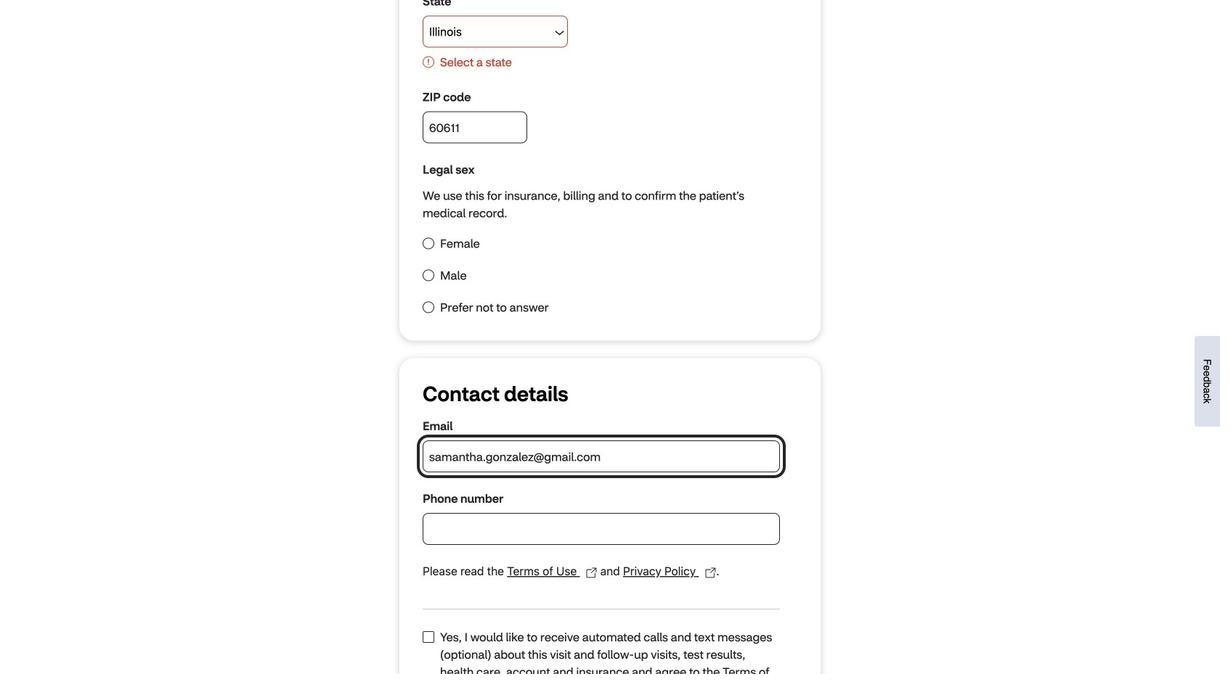 Task type: vqa. For each thing, say whether or not it's contained in the screenshot.
phone field
yes



Task type: describe. For each thing, give the bounding box(es) containing it.
opens in a new tab image
[[586, 568, 597, 579]]



Task type: locate. For each thing, give the bounding box(es) containing it.
opens in a new tab image
[[705, 568, 716, 579]]

None radio
[[423, 238, 434, 250], [423, 270, 434, 282], [423, 302, 434, 314], [423, 238, 434, 250], [423, 270, 434, 282], [423, 302, 434, 314]]

None telephone field
[[423, 514, 780, 546]]

error: image
[[423, 53, 434, 71]]

None email field
[[423, 441, 780, 473]]

None text field
[[423, 112, 527, 144]]

None checkbox
[[423, 632, 434, 644]]

group
[[400, 359, 821, 675]]



